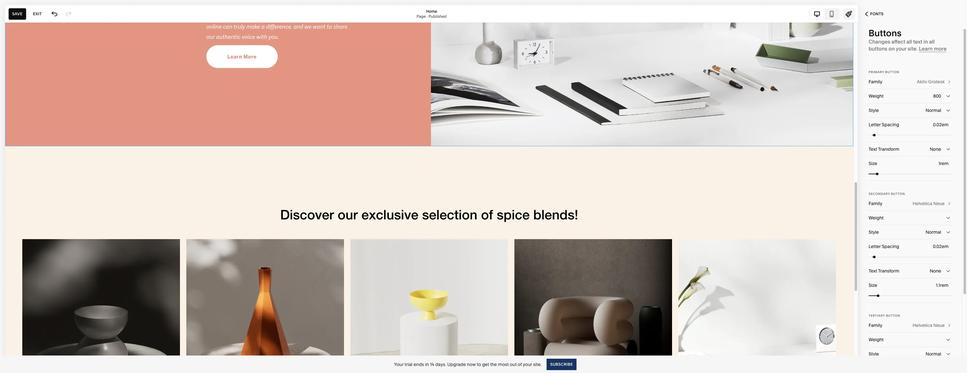 Task type: vqa. For each thing, say whether or not it's contained in the screenshot.


Task type: describe. For each thing, give the bounding box(es) containing it.
style for tertiary button
[[869, 352, 880, 358]]

normal for primary button
[[927, 108, 942, 114]]

on
[[889, 46, 896, 52]]

save
[[12, 11, 23, 16]]

out
[[510, 362, 517, 368]]

grotesk
[[929, 79, 946, 85]]

spacing for aktiv grotesk
[[883, 122, 900, 128]]

days.
[[436, 362, 447, 368]]

affect
[[892, 39, 906, 45]]

none for grotesk
[[931, 147, 942, 152]]

trial
[[405, 362, 413, 368]]

aktiv grotesk
[[918, 79, 946, 85]]

letter for aktiv grotesk
[[869, 122, 882, 128]]

letter spacing text field for aktiv grotesk
[[934, 121, 951, 128]]

size range field for helvetica neue
[[869, 289, 953, 303]]

your
[[394, 362, 404, 368]]

size range field for aktiv grotesk
[[869, 167, 953, 181]]

weight field for secondary button
[[869, 211, 953, 225]]

changes affect all text in all buttons on your site.
[[869, 39, 936, 52]]

page
[[417, 14, 426, 19]]

in inside 'changes affect all text in all buttons on your site.'
[[924, 39, 929, 45]]

neue for secondary button
[[934, 201, 946, 207]]

letter spacing range field for helvetica
[[869, 250, 953, 264]]

0 horizontal spatial your
[[523, 362, 533, 368]]

upgrade
[[448, 362, 466, 368]]

learn more
[[920, 46, 948, 52]]

site. inside 'changes affect all text in all buttons on your site.'
[[909, 46, 919, 52]]

14
[[430, 362, 435, 368]]

tertiary
[[869, 315, 886, 318]]

neue for tertiary button
[[934, 323, 946, 329]]

weight for tertiary button
[[869, 338, 884, 343]]

family for primary
[[869, 79, 883, 85]]

more
[[935, 46, 948, 52]]

Size text field
[[939, 160, 951, 167]]

primary
[[869, 70, 885, 74]]

subscribe button
[[547, 359, 577, 371]]

normal for tertiary button
[[927, 352, 942, 358]]

letter spacing range field for aktiv
[[869, 128, 953, 142]]

·
[[427, 14, 428, 19]]

weight field for tertiary button
[[869, 333, 953, 348]]

letter for helvetica neue
[[869, 244, 882, 250]]

your trial ends in 14 days. upgrade now to get the most out of your site.
[[394, 362, 542, 368]]

learn
[[920, 46, 934, 52]]

style for secondary button
[[869, 230, 880, 236]]

text for aktiv
[[869, 147, 878, 152]]

exit
[[33, 11, 42, 16]]

secondary
[[869, 193, 891, 196]]



Task type: locate. For each thing, give the bounding box(es) containing it.
button
[[886, 70, 900, 74], [892, 193, 906, 196], [887, 315, 901, 318]]

2 vertical spatial style
[[869, 352, 880, 358]]

home page · published
[[417, 9, 447, 19]]

helvetica
[[914, 201, 933, 207], [914, 323, 933, 329]]

0 vertical spatial letter spacing text field
[[934, 121, 951, 128]]

1 spacing from the top
[[883, 122, 900, 128]]

Size range field
[[869, 167, 953, 181], [869, 289, 953, 303]]

2 vertical spatial weight
[[869, 338, 884, 343]]

get
[[483, 362, 490, 368]]

all
[[907, 39, 913, 45], [930, 39, 936, 45]]

0 horizontal spatial site.
[[534, 362, 542, 368]]

2 helvetica neue from the top
[[914, 323, 946, 329]]

spacing
[[883, 122, 900, 128], [883, 244, 900, 250]]

2 helvetica from the top
[[914, 323, 933, 329]]

weight for primary button
[[869, 93, 884, 99]]

button for tertiary button
[[887, 315, 901, 318]]

Size text field
[[937, 282, 951, 289]]

1 vertical spatial size range field
[[869, 289, 953, 303]]

2 size from the top
[[869, 283, 878, 289]]

0 vertical spatial spacing
[[883, 122, 900, 128]]

1 text from the top
[[869, 147, 878, 152]]

learn more link
[[920, 46, 948, 52]]

helvetica for secondary button
[[914, 201, 933, 207]]

1 horizontal spatial all
[[930, 39, 936, 45]]

none for neue
[[931, 269, 942, 275]]

0 vertical spatial helvetica
[[914, 201, 933, 207]]

most
[[499, 362, 509, 368]]

style
[[869, 108, 880, 114], [869, 230, 880, 236], [869, 352, 880, 358]]

text
[[914, 39, 923, 45]]

0 vertical spatial size range field
[[869, 167, 953, 181]]

1 vertical spatial your
[[523, 362, 533, 368]]

1 vertical spatial transform
[[879, 269, 900, 275]]

1 weight from the top
[[869, 93, 884, 99]]

neue
[[934, 201, 946, 207], [934, 323, 946, 329]]

style for primary button
[[869, 108, 880, 114]]

published
[[429, 14, 447, 19]]

family
[[869, 79, 883, 85], [869, 201, 883, 207], [869, 323, 883, 329]]

1 vertical spatial button
[[892, 193, 906, 196]]

normal for secondary button
[[927, 230, 942, 236]]

site. down text
[[909, 46, 919, 52]]

your right of
[[523, 362, 533, 368]]

3 family from the top
[[869, 323, 883, 329]]

2 transform from the top
[[879, 269, 900, 275]]

tertiary button
[[869, 315, 901, 318]]

0 horizontal spatial all
[[907, 39, 913, 45]]

letter spacing text field for helvetica neue
[[934, 244, 951, 251]]

1 vertical spatial letter spacing
[[869, 244, 900, 250]]

0 vertical spatial in
[[924, 39, 929, 45]]

2 vertical spatial button
[[887, 315, 901, 318]]

buttons
[[869, 46, 888, 52]]

1 vertical spatial in
[[425, 362, 429, 368]]

0 vertical spatial family
[[869, 79, 883, 85]]

0 vertical spatial transform
[[879, 147, 900, 152]]

1 family from the top
[[869, 79, 883, 85]]

in up learn
[[924, 39, 929, 45]]

0 vertical spatial normal
[[927, 108, 942, 114]]

0 vertical spatial weight
[[869, 93, 884, 99]]

2 vertical spatial family
[[869, 323, 883, 329]]

1 style from the top
[[869, 108, 880, 114]]

family down tertiary at the right of the page
[[869, 323, 883, 329]]

tab list
[[810, 9, 840, 19]]

1 neue from the top
[[934, 201, 946, 207]]

1 vertical spatial letter spacing text field
[[934, 244, 951, 251]]

1 vertical spatial helvetica neue
[[914, 323, 946, 329]]

size for aktiv grotesk
[[869, 161, 878, 167]]

none
[[931, 147, 942, 152], [931, 269, 942, 275]]

0 vertical spatial style
[[869, 108, 880, 114]]

in
[[924, 39, 929, 45], [425, 362, 429, 368]]

size
[[869, 161, 878, 167], [869, 283, 878, 289]]

2 style from the top
[[869, 230, 880, 236]]

1 horizontal spatial in
[[924, 39, 929, 45]]

weight down the secondary
[[869, 216, 884, 221]]

none up size text field
[[931, 147, 942, 152]]

all left text
[[907, 39, 913, 45]]

Letter Spacing text field
[[934, 121, 951, 128], [934, 244, 951, 251]]

0 vertical spatial your
[[897, 46, 907, 52]]

button right primary
[[886, 70, 900, 74]]

1 vertical spatial site.
[[534, 362, 542, 368]]

1 vertical spatial letter
[[869, 244, 882, 250]]

0 vertical spatial letter spacing range field
[[869, 128, 953, 142]]

none up size text box
[[931, 269, 942, 275]]

in left 14
[[425, 362, 429, 368]]

2 none from the top
[[931, 269, 942, 275]]

2 family from the top
[[869, 201, 883, 207]]

letter
[[869, 122, 882, 128], [869, 244, 882, 250]]

1 vertical spatial weight
[[869, 216, 884, 221]]

0 vertical spatial size
[[869, 161, 878, 167]]

save button
[[9, 8, 26, 20]]

weight down tertiary at the right of the page
[[869, 338, 884, 343]]

weight for secondary button
[[869, 216, 884, 221]]

home
[[427, 9, 438, 14]]

Letter Spacing range field
[[869, 128, 953, 142], [869, 250, 953, 264]]

your
[[897, 46, 907, 52], [523, 362, 533, 368]]

primary button
[[869, 70, 900, 74]]

1 weight field from the top
[[869, 211, 953, 225]]

3 weight from the top
[[869, 338, 884, 343]]

normal
[[927, 108, 942, 114], [927, 230, 942, 236], [927, 352, 942, 358]]

1 vertical spatial style
[[869, 230, 880, 236]]

1 helvetica neue from the top
[[914, 201, 946, 207]]

1 all from the left
[[907, 39, 913, 45]]

0 vertical spatial letter spacing
[[869, 122, 900, 128]]

helvetica for tertiary button
[[914, 323, 933, 329]]

spacing for helvetica neue
[[883, 244, 900, 250]]

0 vertical spatial weight field
[[869, 211, 953, 225]]

1 letter from the top
[[869, 122, 882, 128]]

1 vertical spatial text
[[869, 269, 878, 275]]

size for helvetica neue
[[869, 283, 878, 289]]

0 vertical spatial text transform
[[869, 147, 900, 152]]

ends
[[414, 362, 424, 368]]

buttons
[[869, 28, 902, 39]]

helvetica neue for tertiary button
[[914, 323, 946, 329]]

1 none from the top
[[931, 147, 942, 152]]

aktiv
[[918, 79, 928, 85]]

2 letter spacing text field from the top
[[934, 244, 951, 251]]

3 style from the top
[[869, 352, 880, 358]]

1 transform from the top
[[879, 147, 900, 152]]

fonts button
[[859, 7, 892, 21]]

1 letter spacing text field from the top
[[934, 121, 951, 128]]

2 vertical spatial normal
[[927, 352, 942, 358]]

1 vertical spatial spacing
[[883, 244, 900, 250]]

1 letter spacing from the top
[[869, 122, 900, 128]]

None field
[[869, 89, 953, 103], [869, 104, 953, 118], [869, 143, 953, 157], [869, 226, 953, 240], [869, 265, 953, 279], [869, 348, 953, 362], [869, 89, 953, 103], [869, 104, 953, 118], [869, 143, 953, 157], [869, 226, 953, 240], [869, 265, 953, 279], [869, 348, 953, 362]]

now
[[467, 362, 476, 368]]

Weight field
[[869, 211, 953, 225], [869, 333, 953, 348]]

0 vertical spatial text
[[869, 147, 878, 152]]

1 normal from the top
[[927, 108, 942, 114]]

secondary button
[[869, 193, 906, 196]]

2 letter spacing from the top
[[869, 244, 900, 250]]

button for primary button
[[886, 70, 900, 74]]

letter spacing for helvetica neue
[[869, 244, 900, 250]]

1 size from the top
[[869, 161, 878, 167]]

2 weight from the top
[[869, 216, 884, 221]]

2 spacing from the top
[[883, 244, 900, 250]]

text for helvetica
[[869, 269, 878, 275]]

helvetica neue
[[914, 201, 946, 207], [914, 323, 946, 329]]

transform for aktiv grotesk
[[879, 147, 900, 152]]

size up the secondary
[[869, 161, 878, 167]]

2 all from the left
[[930, 39, 936, 45]]

1 text transform from the top
[[869, 147, 900, 152]]

1 vertical spatial text transform
[[869, 269, 900, 275]]

family down primary
[[869, 79, 883, 85]]

2 neue from the top
[[934, 323, 946, 329]]

the
[[491, 362, 497, 368]]

0 vertical spatial letter
[[869, 122, 882, 128]]

0 vertical spatial none
[[931, 147, 942, 152]]

1 vertical spatial none
[[931, 269, 942, 275]]

family for tertiary
[[869, 323, 883, 329]]

letter spacing
[[869, 122, 900, 128], [869, 244, 900, 250]]

2 size range field from the top
[[869, 289, 953, 303]]

fonts
[[871, 11, 885, 16]]

1 vertical spatial family
[[869, 201, 883, 207]]

2 text transform from the top
[[869, 269, 900, 275]]

0 vertical spatial button
[[886, 70, 900, 74]]

button right the secondary
[[892, 193, 906, 196]]

1 horizontal spatial site.
[[909, 46, 919, 52]]

2 text from the top
[[869, 269, 878, 275]]

transform for helvetica neue
[[879, 269, 900, 275]]

site.
[[909, 46, 919, 52], [534, 362, 542, 368]]

helvetica neue for secondary button
[[914, 201, 946, 207]]

1 vertical spatial weight field
[[869, 333, 953, 348]]

3 normal from the top
[[927, 352, 942, 358]]

subscribe
[[551, 363, 574, 367]]

0 horizontal spatial in
[[425, 362, 429, 368]]

to
[[477, 362, 482, 368]]

size up tertiary at the right of the page
[[869, 283, 878, 289]]

your inside 'changes affect all text in all buttons on your site.'
[[897, 46, 907, 52]]

1 vertical spatial letter spacing range field
[[869, 250, 953, 264]]

weight
[[869, 93, 884, 99], [869, 216, 884, 221], [869, 338, 884, 343]]

text
[[869, 147, 878, 152], [869, 269, 878, 275]]

letter spacing for aktiv grotesk
[[869, 122, 900, 128]]

1 vertical spatial helvetica
[[914, 323, 933, 329]]

1 vertical spatial neue
[[934, 323, 946, 329]]

changes
[[869, 39, 891, 45]]

2 letter spacing range field from the top
[[869, 250, 953, 264]]

of
[[518, 362, 522, 368]]

exit button
[[30, 8, 45, 20]]

button right tertiary at the right of the page
[[887, 315, 901, 318]]

0 vertical spatial helvetica neue
[[914, 201, 946, 207]]

2 weight field from the top
[[869, 333, 953, 348]]

your down the affect
[[897, 46, 907, 52]]

2 letter from the top
[[869, 244, 882, 250]]

800
[[934, 93, 942, 99]]

button for secondary button
[[892, 193, 906, 196]]

text transform for aktiv
[[869, 147, 900, 152]]

weight down primary
[[869, 93, 884, 99]]

1 horizontal spatial your
[[897, 46, 907, 52]]

1 size range field from the top
[[869, 167, 953, 181]]

family down the secondary
[[869, 201, 883, 207]]

site. right of
[[534, 362, 542, 368]]

1 vertical spatial normal
[[927, 230, 942, 236]]

1 vertical spatial size
[[869, 283, 878, 289]]

text transform
[[869, 147, 900, 152], [869, 269, 900, 275]]

family for secondary
[[869, 201, 883, 207]]

1 helvetica from the top
[[914, 201, 933, 207]]

transform
[[879, 147, 900, 152], [879, 269, 900, 275]]

0 vertical spatial site.
[[909, 46, 919, 52]]

1 letter spacing range field from the top
[[869, 128, 953, 142]]

0 vertical spatial neue
[[934, 201, 946, 207]]

all up learn more
[[930, 39, 936, 45]]

text transform for helvetica
[[869, 269, 900, 275]]

2 normal from the top
[[927, 230, 942, 236]]



